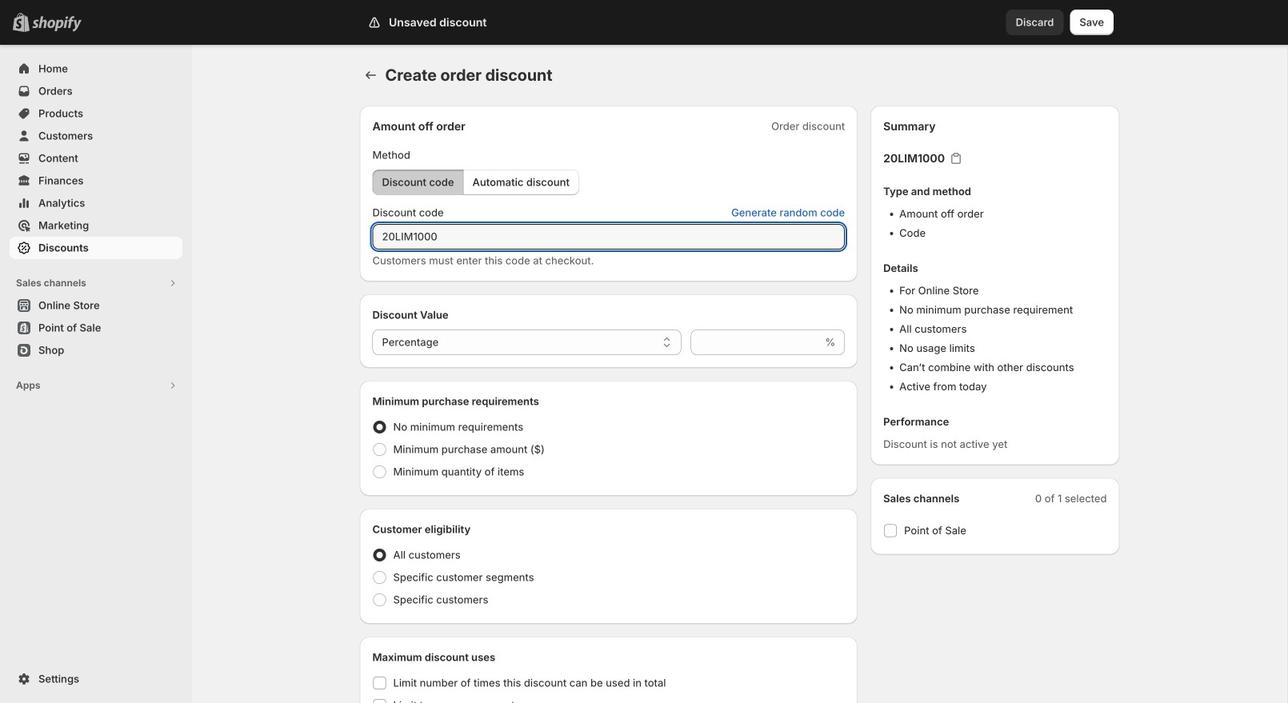 Task type: vqa. For each thing, say whether or not it's contained in the screenshot.
shopify image
yes



Task type: locate. For each thing, give the bounding box(es) containing it.
None text field
[[373, 224, 846, 250], [691, 330, 822, 355], [373, 224, 846, 250], [691, 330, 822, 355]]



Task type: describe. For each thing, give the bounding box(es) containing it.
shopify image
[[32, 16, 82, 32]]



